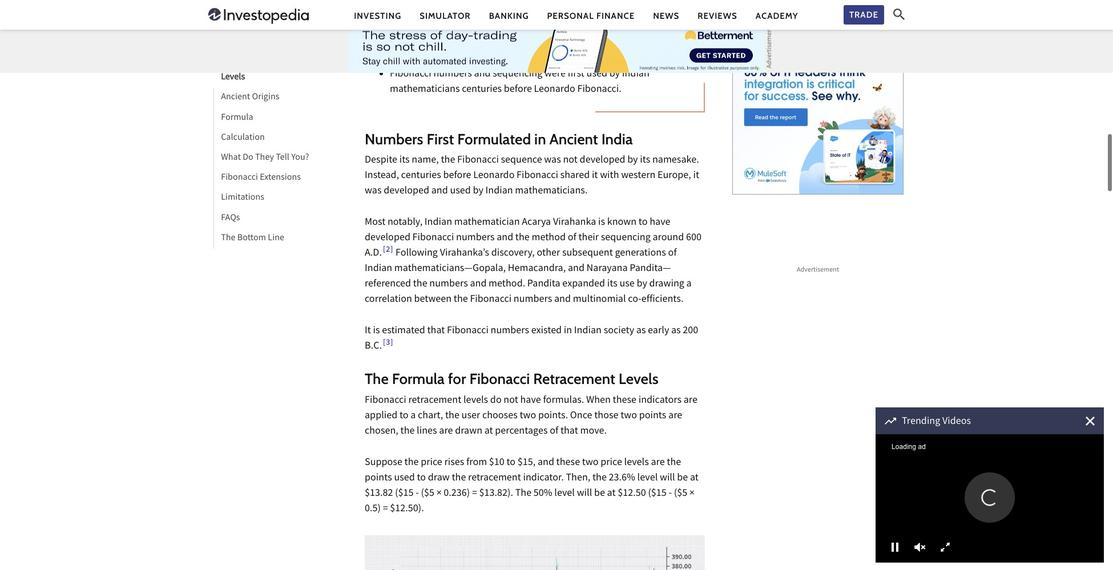 Task type: locate. For each thing, give the bounding box(es) containing it.
1 vertical spatial retracement
[[533, 370, 615, 389]]

before right name,
[[443, 169, 471, 184]]

1 vertical spatial levels
[[464, 393, 488, 409]]

1 horizontal spatial leonardo
[[534, 82, 575, 98]]

used inside the suppose the price rises from $10 to $15, and these two price levels are the points used to draw the retracement indicator. then, the 23.6% level will be at $13.82 ($15 - ($5 × 0.236) = $13.82). the 50% level will be at $12.50 ($15 - ($5 × 0.5) = $12.50).
[[394, 471, 415, 486]]

points.
[[538, 409, 568, 424]]

it
[[609, 17, 615, 33], [592, 169, 598, 184], [693, 169, 700, 184]]

1 horizontal spatial retracement
[[468, 471, 521, 486]]

developed up referenced
[[365, 231, 411, 246]]

2 horizontal spatial levels
[[624, 455, 649, 471]]

0 vertical spatial retracement
[[260, 60, 309, 74]]

0 horizontal spatial in
[[535, 130, 546, 149]]

0 horizontal spatial sequencing
[[493, 67, 543, 82]]

two down move.
[[582, 455, 599, 471]]

levels inside the formula for fibonacci retracement levels fibonacci retracement levels do not have formulas. when these indicators are applied to a chart, the user chooses two points. once those two points are chosen, the lines are drawn at percentages of that move.
[[464, 393, 488, 409]]

1 ($5 from the left
[[421, 486, 435, 502]]

a.d.
[[365, 246, 382, 262]]

the inside the suppose the price rises from $10 to $15, and these two price levels are the points used to draw the retracement indicator. then, the 23.6% level will be at $13.82 ($15 - ($5 × 0.236) = $13.82). the 50% level will be at $12.50 ($15 - ($5 × 0.5) = $12.50).
[[515, 486, 532, 502]]

0 horizontal spatial before
[[443, 169, 471, 184]]

1 vertical spatial retracement
[[468, 471, 521, 486]]

numbers down virahanka's
[[430, 277, 468, 293]]

retracement up origins
[[260, 60, 309, 74]]

a inside the formula for fibonacci retracement levels fibonacci retracement levels do not have formulas. when these indicators are applied to a chart, the user chooses two points. once those two points are chosen, the lines are drawn at percentages of that move.
[[411, 409, 416, 424]]

before
[[504, 82, 532, 98], [443, 169, 471, 184]]

will left 23.6% on the bottom of the page
[[577, 486, 592, 502]]

retracement
[[409, 393, 462, 409], [468, 471, 521, 486]]

indian up mathematician
[[486, 184, 513, 200]]

image image
[[365, 535, 705, 570]]

1 vertical spatial formula
[[392, 370, 445, 389]]

1 horizontal spatial ($5
[[674, 486, 688, 502]]

was
[[544, 153, 561, 169], [365, 184, 382, 200]]

0 horizontal spatial level
[[555, 486, 575, 502]]

0 vertical spatial points
[[639, 409, 667, 424]]

drawn
[[455, 424, 483, 439]]

$13.82
[[365, 486, 393, 502]]

1 horizontal spatial level
[[638, 471, 658, 486]]

1 horizontal spatial levels
[[619, 370, 659, 389]]

suppose
[[365, 455, 403, 471]]

by inside following virahanka's discovery, other subsequent generations of indian mathematicians—gopala, hemacandra, and narayana pandita— referenced the numbers and method. pandita expanded its use by drawing a correlation between the fibonacci numbers and multinomial co-efficients.
[[637, 277, 647, 293]]

points right those
[[639, 409, 667, 424]]

points inside the suppose the price rises from $10 to $15, and these two price levels are the points used to draw the retracement indicator. then, the 23.6% level will be at $13.82 ($15 - ($5 × 0.236) = $13.82). the 50% level will be at $12.50 ($15 - ($5 × 0.5) = $12.50).
[[365, 471, 392, 486]]

to
[[674, 17, 683, 33], [639, 216, 648, 231], [400, 409, 409, 424], [507, 455, 516, 471], [417, 471, 426, 486]]

formula left for
[[392, 370, 445, 389]]

efficients.
[[642, 293, 684, 308]]

numbers left the existed
[[491, 324, 529, 339]]

used
[[587, 67, 608, 82], [450, 184, 471, 200], [394, 471, 415, 486]]

0 horizontal spatial retracement
[[409, 393, 462, 409]]

to left draw
[[417, 471, 426, 486]]

1 vertical spatial that
[[427, 324, 445, 339]]

1 horizontal spatial formula
[[392, 370, 445, 389]]

is right so
[[617, 17, 624, 33]]

its left name,
[[400, 153, 410, 169]]

the left lines
[[401, 424, 415, 439]]

not up mathematicians.
[[563, 153, 578, 169]]

levels up ancient origins link
[[221, 71, 245, 85]]

1 vertical spatial used
[[450, 184, 471, 200]]

200
[[683, 324, 699, 339]]

0.5)
[[365, 502, 381, 517]]

price down simulator link
[[461, 33, 483, 48]]

1 horizontal spatial levels
[[464, 393, 488, 409]]

they
[[255, 151, 274, 165]]

($5 right $12.50
[[674, 486, 688, 502]]

of inside the formula for fibonacci retracement levels fibonacci retracement levels do not have formulas. when these indicators are applied to a chart, the user chooses two points. once those two points are chosen, the lines are drawn at percentages of that move.
[[550, 424, 559, 439]]

the down simulator link
[[445, 33, 459, 48]]

50%
[[534, 486, 553, 502]]

its left namesake.
[[640, 153, 651, 169]]

the left user
[[445, 409, 460, 424]]

2 ($15 from the left
[[648, 486, 667, 502]]

0 vertical spatial levels
[[418, 17, 443, 33]]

indian inside following virahanka's discovery, other subsequent generations of indian mathematicians—gopala, hemacandra, and narayana pandita— referenced the numbers and method. pandita expanded its use by drawing a correlation between the fibonacci numbers and multinomial co-efficients.
[[365, 262, 392, 277]]

as
[[637, 324, 646, 339], [671, 324, 681, 339]]

0 horizontal spatial points
[[365, 471, 392, 486]]

these
[[613, 393, 637, 409], [557, 455, 580, 471]]

to inside the formula for fibonacci retracement levels fibonacci retracement levels do not have formulas. when these indicators are applied to a chart, the user chooses two points. once those two points are chosen, the lines are drawn at percentages of that move.
[[400, 409, 409, 424]]

1 vertical spatial points
[[365, 471, 392, 486]]

was up most
[[365, 184, 382, 200]]

0 horizontal spatial used
[[394, 471, 415, 486]]

formula
[[221, 111, 253, 125], [392, 370, 445, 389]]

close image
[[1086, 417, 1095, 426]]

indian inside 'numbers first formulated in ancient india despite its name, the fibonacci sequence was not developed by its namesake. instead, centuries before leonardo fibonacci shared it with western europe, it was developed and used by indian mathematicians.'
[[486, 184, 513, 200]]

numbers up mathematicians—gopala,
[[456, 231, 495, 246]]

used inside 'these levels should not be relied on exclusively, so it is dangerous to assume that the price will reverse after hitting a specific fibonacci level. fibonacci numbers and sequencing were first used by indian mathematicians centuries before leonardo fibonacci.'
[[587, 67, 608, 82]]

a right 'drawing'
[[687, 277, 692, 293]]

1 horizontal spatial as
[[671, 324, 681, 339]]

level right 23.6% on the bottom of the page
[[638, 471, 658, 486]]

0 vertical spatial in
[[535, 130, 546, 149]]

these
[[390, 17, 416, 33]]

0 horizontal spatial be
[[493, 17, 504, 33]]

do
[[490, 393, 502, 409]]

in up sequence
[[535, 130, 546, 149]]

numbers inside 'these levels should not be relied on exclusively, so it is dangerous to assume that the price will reverse after hitting a specific fibonacci level. fibonacci numbers and sequencing were first used by indian mathematicians centuries before leonardo fibonacci.'
[[434, 67, 472, 82]]

0 horizontal spatial retracement
[[260, 60, 309, 74]]

numbers down the should
[[434, 67, 472, 82]]

society
[[604, 324, 634, 339]]

in
[[535, 130, 546, 149], [564, 324, 572, 339]]

0 horizontal spatial of
[[550, 424, 559, 439]]

fibonacci up mathematicians—gopala,
[[413, 231, 454, 246]]

1 horizontal spatial points
[[639, 409, 667, 424]]

as left early at right bottom
[[637, 324, 646, 339]]

western
[[621, 169, 656, 184]]

is inside the it is estimated that fibonacci numbers existed in indian society as early as 200 b.c.
[[373, 324, 380, 339]]

fibonacci up the "chosen,"
[[365, 393, 406, 409]]

1 vertical spatial leonardo
[[473, 169, 515, 184]]

0 vertical spatial that
[[425, 33, 443, 48]]

0 vertical spatial ancient
[[221, 91, 250, 105]]

so
[[597, 17, 607, 33]]

what do they tell you? link
[[214, 148, 309, 169]]

referenced
[[365, 277, 411, 293]]

at
[[485, 424, 493, 439], [690, 471, 699, 486], [607, 486, 616, 502]]

2 vertical spatial that
[[561, 424, 578, 439]]

name,
[[412, 153, 439, 169]]

0 vertical spatial leonardo
[[534, 82, 575, 98]]

2 horizontal spatial not
[[563, 153, 578, 169]]

1 horizontal spatial before
[[504, 82, 532, 98]]

videos
[[943, 415, 971, 430]]

search image
[[894, 9, 905, 20]]

fibonacci up ancient origins link
[[221, 60, 258, 74]]

on
[[533, 17, 544, 33]]

= right 0.236)
[[472, 486, 477, 502]]

points up 0.5)
[[365, 471, 392, 486]]

1 vertical spatial was
[[365, 184, 382, 200]]

level.
[[390, 48, 413, 64]]

levels left the do
[[464, 393, 488, 409]]

it left "with"
[[592, 169, 598, 184]]

sequencing up narayana
[[601, 231, 651, 246]]

assume
[[390, 33, 423, 48]]

developed
[[580, 153, 626, 169], [384, 184, 429, 200], [365, 231, 411, 246]]

0 horizontal spatial will
[[485, 33, 500, 48]]

1 vertical spatial sequencing
[[601, 231, 651, 246]]

1 horizontal spatial at
[[607, 486, 616, 502]]

0 vertical spatial these
[[613, 393, 637, 409]]

0 horizontal spatial not
[[476, 17, 491, 33]]

these right when
[[613, 393, 637, 409]]

fibonacci down mathematicians—gopala,
[[470, 293, 512, 308]]

the left method
[[516, 231, 530, 246]]

india
[[602, 130, 633, 149]]

use
[[620, 277, 635, 293]]

have up percentages
[[520, 393, 541, 409]]

numbers inside the it is estimated that fibonacci numbers existed in indian society as early as 200 b.c.
[[491, 324, 529, 339]]

2 as from the left
[[671, 324, 681, 339]]

fibonacci up the limitations
[[221, 171, 258, 185]]

that inside the it is estimated that fibonacci numbers existed in indian society as early as 200 b.c.
[[427, 324, 445, 339]]

0 horizontal spatial formula
[[221, 111, 253, 125]]

have
[[650, 216, 671, 231], [520, 393, 541, 409]]

0 vertical spatial have
[[650, 216, 671, 231]]

developed down india
[[580, 153, 626, 169]]

fibonacci inside most notably, indian mathematician acarya virahanka is known to have developed fibonacci numbers and the method of their sequencing around 600 a.d.
[[413, 231, 454, 246]]

0 vertical spatial retracement
[[409, 393, 462, 409]]

($5 left 0.236)
[[421, 486, 435, 502]]

($15 right $12.50
[[648, 486, 667, 502]]

retracement
[[260, 60, 309, 74], [533, 370, 615, 389]]

to inside 'these levels should not be relied on exclusively, so it is dangerous to assume that the price will reverse after hitting a specific fibonacci level. fibonacci numbers and sequencing were first used by indian mathematicians centuries before leonardo fibonacci.'
[[674, 17, 683, 33]]

fibonacci down level.
[[390, 67, 432, 82]]

23.6%
[[609, 471, 635, 486]]

not right the should
[[476, 17, 491, 33]]

limitations
[[221, 191, 264, 205]]

0 vertical spatial centuries
[[462, 82, 502, 98]]

the inside the formula for fibonacci retracement levels fibonacci retracement levels do not have formulas. when these indicators are applied to a chart, the user chooses two points. once those two points are chosen, the lines are drawn at percentages of that move.
[[365, 370, 389, 389]]

following virahanka's discovery, other subsequent generations of indian mathematicians—gopala, hemacandra, and narayana pandita— referenced the numbers and method. pandita expanded its use by drawing a correlation between the fibonacci numbers and multinomial co-efficients.
[[365, 246, 692, 308]]

2 vertical spatial levels
[[624, 455, 649, 471]]

its
[[400, 153, 410, 169], [640, 153, 651, 169], [607, 277, 618, 293]]

it right so
[[609, 17, 615, 33]]

= right 0.5)
[[383, 502, 388, 517]]

correlation
[[365, 293, 412, 308]]

0 horizontal spatial leonardo
[[473, 169, 515, 184]]

1 horizontal spatial the
[[365, 370, 389, 389]]

2 vertical spatial not
[[504, 393, 518, 409]]

1 horizontal spatial used
[[450, 184, 471, 200]]

the left 50%
[[515, 486, 532, 502]]

numbers down hemacandra, at the top of page
[[514, 293, 552, 308]]

will inside 'these levels should not be relied on exclusively, so it is dangerous to assume that the price will reverse after hitting a specific fibonacci level. fibonacci numbers and sequencing were first used by indian mathematicians centuries before leonardo fibonacci.'
[[485, 33, 500, 48]]

of left the their
[[568, 231, 577, 246]]

most notably, indian mathematician acarya virahanka is known to have developed fibonacci numbers and the method of their sequencing around 600 a.d.
[[365, 216, 702, 262]]

used right first
[[587, 67, 608, 82]]

0 vertical spatial levels
[[221, 71, 245, 85]]

the right between
[[454, 293, 468, 308]]

1 horizontal spatial retracement
[[533, 370, 615, 389]]

0 vertical spatial used
[[587, 67, 608, 82]]

centuries
[[462, 82, 502, 98], [401, 169, 441, 184]]

ancient origins link
[[214, 88, 279, 108]]

and inside 'these levels should not be relied on exclusively, so it is dangerous to assume that the price will reverse after hitting a specific fibonacci level. fibonacci numbers and sequencing were first used by indian mathematicians centuries before leonardo fibonacci.'
[[474, 67, 491, 82]]

the right then,
[[593, 471, 607, 486]]

0 vertical spatial a
[[589, 33, 594, 48]]

formula up calculation link
[[221, 111, 253, 125]]

1 horizontal spatial its
[[607, 277, 618, 293]]

finance
[[597, 11, 635, 21]]

multinomial
[[573, 293, 626, 308]]

to right known
[[639, 216, 648, 231]]

the down faqs link
[[221, 232, 236, 245]]

used up mathematician
[[450, 184, 471, 200]]

a
[[589, 33, 594, 48], [687, 277, 692, 293], [411, 409, 416, 424]]

1 vertical spatial have
[[520, 393, 541, 409]]

indian inside 'these levels should not be relied on exclusively, so it is dangerous to assume that the price will reverse after hitting a specific fibonacci level. fibonacci numbers and sequencing were first used by indian mathematicians centuries before leonardo fibonacci.'
[[622, 67, 650, 82]]

and inside 'numbers first formulated in ancient india despite its name, the fibonacci sequence was not developed by its namesake. instead, centuries before leonardo fibonacci shared it with western europe, it was developed and used by indian mathematicians.'
[[432, 184, 448, 200]]

and inside most notably, indian mathematician acarya virahanka is known to have developed fibonacci numbers and the method of their sequencing around 600 a.d.
[[497, 231, 513, 246]]

levels
[[221, 71, 245, 85], [619, 370, 659, 389]]

notably,
[[388, 216, 423, 231]]

0 horizontal spatial levels
[[221, 71, 245, 85]]

of left 600
[[668, 246, 677, 262]]

2 horizontal spatial used
[[587, 67, 608, 82]]

0 horizontal spatial these
[[557, 455, 580, 471]]

0 horizontal spatial as
[[637, 324, 646, 339]]

trending image
[[885, 418, 896, 425]]

used inside 'numbers first formulated in ancient india despite its name, the fibonacci sequence was not developed by its namesake. instead, centuries before leonardo fibonacci shared it with western europe, it was developed and used by indian mathematicians.'
[[450, 184, 471, 200]]

by right 'use'
[[637, 277, 647, 293]]

the inside the bottom line link
[[221, 232, 236, 245]]

1 horizontal spatial of
[[568, 231, 577, 246]]

2 horizontal spatial is
[[617, 17, 624, 33]]

0 horizontal spatial at
[[485, 424, 493, 439]]

two left points.
[[520, 409, 536, 424]]

virahanka
[[553, 216, 596, 231]]

2 horizontal spatial of
[[668, 246, 677, 262]]

retracement inside the formula for fibonacci retracement levels fibonacci retracement levels do not have formulas. when these indicators are applied to a chart, the user chooses two points. once those two points are chosen, the lines are drawn at percentages of that move.
[[409, 393, 462, 409]]

not right the do
[[504, 393, 518, 409]]

sequencing inside 'these levels should not be relied on exclusively, so it is dangerous to assume that the price will reverse after hitting a specific fibonacci level. fibonacci numbers and sequencing were first used by indian mathematicians centuries before leonardo fibonacci.'
[[493, 67, 543, 82]]

fibonacci down between
[[447, 324, 489, 339]]

do
[[243, 151, 253, 165]]

not inside 'these levels should not be relied on exclusively, so it is dangerous to assume that the price will reverse after hitting a specific fibonacci level. fibonacci numbers and sequencing were first used by indian mathematicians centuries before leonardo fibonacci.'
[[476, 17, 491, 33]]

will right $12.50
[[660, 471, 675, 486]]

was up mathematicians.
[[544, 153, 561, 169]]

centuries right instead,
[[401, 169, 441, 184]]

numbers
[[365, 130, 423, 149]]

have inside most notably, indian mathematician acarya virahanka is known to have developed fibonacci numbers and the method of their sequencing around 600 a.d.
[[650, 216, 671, 231]]

advertisement element
[[349, 19, 765, 70], [733, 52, 904, 195], [733, 276, 904, 419]]

retracement inside the formula for fibonacci retracement levels fibonacci retracement levels do not have formulas. when these indicators are applied to a chart, the user chooses two points. once those two points are chosen, the lines are drawn at percentages of that move.
[[533, 370, 615, 389]]

1 horizontal spatial a
[[589, 33, 594, 48]]

0 vertical spatial formula
[[221, 111, 253, 125]]

the right suppose
[[405, 455, 419, 471]]

the
[[445, 33, 459, 48], [441, 153, 455, 169], [516, 231, 530, 246], [413, 277, 427, 293], [454, 293, 468, 308], [445, 409, 460, 424], [401, 424, 415, 439], [405, 455, 419, 471], [667, 455, 681, 471], [452, 471, 466, 486], [593, 471, 607, 486]]

retracement up formulas.
[[533, 370, 615, 389]]

ancient up "shared"
[[550, 130, 598, 149]]

news
[[653, 11, 680, 21]]

in right the existed
[[564, 324, 572, 339]]

two right those
[[621, 409, 637, 424]]

subsequent
[[562, 246, 613, 262]]

1 horizontal spatial in
[[564, 324, 572, 339]]

it right europe,
[[693, 169, 700, 184]]

numbers
[[434, 67, 472, 82], [456, 231, 495, 246], [430, 277, 468, 293], [514, 293, 552, 308], [491, 324, 529, 339]]

0 horizontal spatial have
[[520, 393, 541, 409]]

0 horizontal spatial ×
[[437, 486, 442, 502]]

0 horizontal spatial centuries
[[401, 169, 441, 184]]

a inside following virahanka's discovery, other subsequent generations of indian mathematicians—gopala, hemacandra, and narayana pandita— referenced the numbers and method. pandita expanded its use by drawing a correlation between the fibonacci numbers and multinomial co-efficients.
[[687, 277, 692, 293]]

centuries inside 'numbers first formulated in ancient india despite its name, the fibonacci sequence was not developed by its namesake. instead, centuries before leonardo fibonacci shared it with western europe, it was developed and used by indian mathematicians.'
[[401, 169, 441, 184]]

be
[[493, 17, 504, 33], [677, 471, 688, 486], [594, 486, 605, 502]]

ancient
[[221, 91, 250, 105], [550, 130, 598, 149]]

1 vertical spatial in
[[564, 324, 572, 339]]

levels inside the formula for fibonacci retracement levels fibonacci retracement levels do not have formulas. when these indicators are applied to a chart, the user chooses two points. once those two points are chosen, the lines are drawn at percentages of that move.
[[619, 370, 659, 389]]

price inside 'these levels should not be relied on exclusively, so it is dangerous to assume that the price will reverse after hitting a specific fibonacci level. fibonacci numbers and sequencing were first used by indian mathematicians centuries before leonardo fibonacci.'
[[461, 33, 483, 48]]

its left 'use'
[[607, 277, 618, 293]]

indian up correlation
[[365, 262, 392, 277]]

the bottom line
[[221, 232, 284, 245]]

0 horizontal spatial -
[[416, 486, 419, 502]]

points inside the formula for fibonacci retracement levels fibonacci retracement levels do not have formulas. when these indicators are applied to a chart, the user chooses two points. once those two points are chosen, the lines are drawn at percentages of that move.
[[639, 409, 667, 424]]

fibonacci inside the it is estimated that fibonacci numbers existed in indian society as early as 200 b.c.
[[447, 324, 489, 339]]

to right applied on the left bottom
[[400, 409, 409, 424]]

formula inside the formula for fibonacci retracement levels fibonacci retracement levels do not have formulas. when these indicators are applied to a chart, the user chooses two points. once those two points are chosen, the lines are drawn at percentages of that move.
[[392, 370, 445, 389]]

retracement inside fibonacci retracement levels
[[260, 60, 309, 74]]

at inside the formula for fibonacci retracement levels fibonacci retracement levels do not have formulas. when these indicators are applied to a chart, the user chooses two points. once those two points are chosen, the lines are drawn at percentages of that move.
[[485, 424, 493, 439]]

1 vertical spatial these
[[557, 455, 580, 471]]

ancient origins
[[221, 91, 279, 105]]

1 vertical spatial before
[[443, 169, 471, 184]]

shared
[[560, 169, 590, 184]]

be inside 'these levels should not be relied on exclusively, so it is dangerous to assume that the price will reverse after hitting a specific fibonacci level. fibonacci numbers and sequencing were first used by indian mathematicians centuries before leonardo fibonacci.'
[[493, 17, 504, 33]]

1 horizontal spatial -
[[669, 486, 672, 502]]

$12.50).
[[390, 502, 424, 517]]

indian right notably,
[[425, 216, 452, 231]]

1 horizontal spatial sequencing
[[601, 231, 651, 246]]

pandita—
[[630, 262, 671, 277]]

the
[[221, 232, 236, 245], [365, 370, 389, 389], [515, 486, 532, 502]]

a left chart,
[[411, 409, 416, 424]]

0.236)
[[444, 486, 470, 502]]

not inside 'numbers first formulated in ancient india despite its name, the fibonacci sequence was not developed by its namesake. instead, centuries before leonardo fibonacci shared it with western europe, it was developed and used by indian mathematicians.'
[[563, 153, 578, 169]]

once
[[570, 409, 592, 424]]

their
[[579, 231, 599, 246]]

the down b.c.
[[365, 370, 389, 389]]

these inside the formula for fibonacci retracement levels fibonacci retracement levels do not have formulas. when these indicators are applied to a chart, the user chooses two points. once those two points are chosen, the lines are drawn at percentages of that move.
[[613, 393, 637, 409]]

leonardo
[[534, 82, 575, 98], [473, 169, 515, 184]]

you?
[[291, 151, 309, 165]]

0 vertical spatial sequencing
[[493, 67, 543, 82]]

known
[[607, 216, 637, 231]]

extensions
[[260, 171, 301, 185]]

price left rises
[[421, 455, 442, 471]]

0 vertical spatial the
[[221, 232, 236, 245]]

($15 right $13.82
[[395, 486, 414, 502]]

is right it
[[373, 324, 380, 339]]

the right name,
[[441, 153, 455, 169]]

2 vertical spatial used
[[394, 471, 415, 486]]

to right dangerous
[[674, 17, 683, 33]]

1 horizontal spatial is
[[598, 216, 605, 231]]

2 vertical spatial developed
[[365, 231, 411, 246]]

0 horizontal spatial is
[[373, 324, 380, 339]]

0 horizontal spatial a
[[411, 409, 416, 424]]

that inside 'these levels should not be relied on exclusively, so it is dangerous to assume that the price will reverse after hitting a specific fibonacci level. fibonacci numbers and sequencing were first used by indian mathematicians centuries before leonardo fibonacci.'
[[425, 33, 443, 48]]

generations
[[615, 246, 666, 262]]

formulated
[[458, 130, 531, 149]]

these right $15,
[[557, 455, 580, 471]]

indian left society
[[574, 324, 602, 339]]

of left once
[[550, 424, 559, 439]]

bottom
[[237, 232, 266, 245]]

that down between
[[427, 324, 445, 339]]

fibonacci down formulated
[[457, 153, 499, 169]]

2 - from the left
[[669, 486, 672, 502]]

centuries up formulated
[[462, 82, 502, 98]]

calculation link
[[214, 128, 265, 148]]

will left reverse
[[485, 33, 500, 48]]

and inside the suppose the price rises from $10 to $15, and these two price levels are the points used to draw the retracement indicator. then, the 23.6% level will be at $13.82 ($15 - ($5 × 0.236) = $13.82). the 50% level will be at $12.50 ($15 - ($5 × 0.5) = $12.50).
[[538, 455, 554, 471]]

levels right these
[[418, 17, 443, 33]]

the right draw
[[452, 471, 466, 486]]

that left move.
[[561, 424, 578, 439]]

- left draw
[[416, 486, 419, 502]]

is left known
[[598, 216, 605, 231]]

1 horizontal spatial centuries
[[462, 82, 502, 98]]



Task type: describe. For each thing, give the bounding box(es) containing it.
2 horizontal spatial be
[[677, 471, 688, 486]]

the down following
[[413, 277, 427, 293]]

relied
[[506, 17, 530, 33]]

origins
[[252, 91, 279, 105]]

by down india
[[628, 153, 638, 169]]

the right 23.6% on the bottom of the page
[[667, 455, 681, 471]]

centuries inside 'these levels should not be relied on exclusively, so it is dangerous to assume that the price will reverse after hitting a specific fibonacci level. fibonacci numbers and sequencing were first used by indian mathematicians centuries before leonardo fibonacci.'
[[462, 82, 502, 98]]

before inside 'numbers first formulated in ancient india despite its name, the fibonacci sequence was not developed by its namesake. instead, centuries before leonardo fibonacci shared it with western europe, it was developed and used by indian mathematicians.'
[[443, 169, 471, 184]]

trending
[[902, 415, 941, 430]]

draw
[[428, 471, 450, 486]]

0 horizontal spatial was
[[365, 184, 382, 200]]

from
[[467, 455, 487, 471]]

2 horizontal spatial at
[[690, 471, 699, 486]]

first
[[427, 130, 454, 149]]

fibonacci extensions
[[221, 171, 301, 185]]

1 horizontal spatial =
[[472, 486, 477, 502]]

before inside 'these levels should not be relied on exclusively, so it is dangerous to assume that the price will reverse after hitting a specific fibonacci level. fibonacci numbers and sequencing were first used by indian mathematicians centuries before leonardo fibonacci.'
[[504, 82, 532, 98]]

then,
[[566, 471, 591, 486]]

reviews
[[698, 11, 738, 21]]

should
[[445, 17, 474, 33]]

retracement inside the suppose the price rises from $10 to $15, and these two price levels are the points used to draw the retracement indicator. then, the 23.6% level will be at $13.82 ($15 - ($5 × 0.236) = $13.82). the 50% level will be at $12.50 ($15 - ($5 × 0.5) = $12.50).
[[468, 471, 521, 486]]

1 × from the left
[[437, 486, 442, 502]]

$12.50
[[618, 486, 646, 502]]

the inside 'numbers first formulated in ancient india despite its name, the fibonacci sequence was not developed by its namesake. instead, centuries before leonardo fibonacci shared it with western europe, it was developed and used by indian mathematicians.'
[[441, 153, 455, 169]]

drawing
[[649, 277, 685, 293]]

the formula for fibonacci retracement levels fibonacci retracement levels do not have formulas. when these indicators are applied to a chart, the user chooses two points. once those two points are chosen, the lines are drawn at percentages of that move.
[[365, 370, 698, 439]]

with
[[600, 169, 619, 184]]

is inside 'these levels should not be relied on exclusively, so it is dangerous to assume that the price will reverse after hitting a specific fibonacci level. fibonacci numbers and sequencing were first used by indian mathematicians centuries before leonardo fibonacci.'
[[617, 17, 624, 33]]

rises
[[444, 455, 464, 471]]

instead,
[[365, 169, 399, 184]]

unmute button group
[[908, 539, 933, 556]]

mathematicians
[[390, 82, 460, 98]]

between
[[414, 293, 452, 308]]

2 ($5 from the left
[[674, 486, 688, 502]]

move.
[[580, 424, 607, 439]]

levels inside the suppose the price rises from $10 to $15, and these two price levels are the points used to draw the retracement indicator. then, the 23.6% level will be at $13.82 ($15 - ($5 × 0.236) = $13.82). the 50% level will be at $12.50 ($15 - ($5 × 0.5) = $12.50).
[[624, 455, 649, 471]]

numbers inside most notably, indian mathematician acarya virahanka is known to have developed fibonacci numbers and the method of their sequencing around 600 a.d.
[[456, 231, 495, 246]]

mathematician
[[454, 216, 520, 231]]

1 as from the left
[[637, 324, 646, 339]]

suppose the price rises from $10 to $15, and these two price levels are the points used to draw the retracement indicator. then, the 23.6% level will be at $13.82 ($15 - ($5 × 0.236) = $13.82). the 50% level will be at $12.50 ($15 - ($5 × 0.5) = $12.50).
[[365, 455, 699, 517]]

have inside the formula for fibonacci retracement levels fibonacci retracement levels do not have formulas. when these indicators are applied to a chart, the user chooses two points. once those two points are chosen, the lines are drawn at percentages of that move.
[[520, 393, 541, 409]]

mathematicians—gopala,
[[394, 262, 506, 277]]

expanded
[[563, 277, 605, 293]]

personal
[[547, 11, 594, 21]]

discovery,
[[491, 246, 535, 262]]

sequencing inside most notably, indian mathematician acarya virahanka is known to have developed fibonacci numbers and the method of their sequencing around 600 a.d.
[[601, 231, 651, 246]]

in inside 'numbers first formulated in ancient india despite its name, the fibonacci sequence was not developed by its namesake. instead, centuries before leonardo fibonacci shared it with western europe, it was developed and used by indian mathematicians.'
[[535, 130, 546, 149]]

virahanka's
[[440, 246, 489, 262]]

2 horizontal spatial its
[[640, 153, 651, 169]]

investopedia homepage image
[[208, 7, 309, 25]]

banking link
[[489, 10, 529, 22]]

simulator
[[420, 11, 471, 21]]

these inside the suppose the price rises from $10 to $15, and these two price levels are the points used to draw the retracement indicator. then, the 23.6% level will be at $13.82 ($15 - ($5 × 0.236) = $13.82). the 50% level will be at $12.50 ($15 - ($5 × 0.5) = $12.50).
[[557, 455, 580, 471]]

fibonacci up the do
[[470, 370, 530, 389]]

2 horizontal spatial price
[[601, 455, 622, 471]]

fibonacci left "shared"
[[517, 169, 558, 184]]

the inside 'these levels should not be relied on exclusively, so it is dangerous to assume that the price will reverse after hitting a specific fibonacci level. fibonacci numbers and sequencing were first used by indian mathematicians centuries before leonardo fibonacci.'
[[445, 33, 459, 48]]

for
[[448, 370, 466, 389]]

fibonacci retracement levels
[[221, 60, 309, 85]]

calculation
[[221, 131, 265, 145]]

first
[[568, 67, 585, 82]]

by up mathematician
[[473, 184, 484, 200]]

around
[[653, 231, 684, 246]]

exclusively,
[[546, 17, 595, 33]]

academy link
[[756, 10, 799, 22]]

a inside 'these levels should not be relied on exclusively, so it is dangerous to assume that the price will reverse after hitting a specific fibonacci level. fibonacci numbers and sequencing were first used by indian mathematicians centuries before leonardo fibonacci.'
[[589, 33, 594, 48]]

trade link
[[844, 5, 884, 25]]

what
[[221, 151, 241, 165]]

early
[[648, 324, 669, 339]]

0 vertical spatial developed
[[580, 153, 626, 169]]

0 horizontal spatial its
[[400, 153, 410, 169]]

1 horizontal spatial be
[[594, 486, 605, 502]]

those
[[595, 409, 619, 424]]

reviews link
[[698, 10, 738, 22]]

method.
[[489, 277, 525, 293]]

video player application
[[876, 435, 1104, 563]]

0 vertical spatial was
[[544, 153, 561, 169]]

0 horizontal spatial two
[[520, 409, 536, 424]]

2 horizontal spatial two
[[621, 409, 637, 424]]

indian inside most notably, indian mathematician acarya virahanka is known to have developed fibonacci numbers and the method of their sequencing around 600 a.d.
[[425, 216, 452, 231]]

other
[[537, 246, 560, 262]]

investing
[[354, 11, 402, 21]]

1 vertical spatial developed
[[384, 184, 429, 200]]

leonardo inside 'numbers first formulated in ancient india despite its name, the fibonacci sequence was not developed by its namesake. instead, centuries before leonardo fibonacci shared it with western europe, it was developed and used by indian mathematicians.'
[[473, 169, 515, 184]]

0 horizontal spatial price
[[421, 455, 442, 471]]

sequence
[[501, 153, 542, 169]]

most
[[365, 216, 386, 231]]

by inside 'these levels should not be relied on exclusively, so it is dangerous to assume that the price will reverse after hitting a specific fibonacci level. fibonacci numbers and sequencing were first used by indian mathematicians centuries before leonardo fibonacci.'
[[610, 67, 620, 82]]

2 × from the left
[[690, 486, 695, 502]]

indicators
[[639, 393, 682, 409]]

fibonacci down news link
[[631, 33, 672, 48]]

fibonacci extensions link
[[214, 169, 301, 189]]

the inside most notably, indian mathematician acarya virahanka is known to have developed fibonacci numbers and the method of their sequencing around 600 a.d.
[[516, 231, 530, 246]]

indian inside the it is estimated that fibonacci numbers existed in indian society as early as 200 b.c.
[[574, 324, 602, 339]]

leonardo inside 'these levels should not be relied on exclusively, so it is dangerous to assume that the price will reverse after hitting a specific fibonacci level. fibonacci numbers and sequencing were first used by indian mathematicians centuries before leonardo fibonacci.'
[[534, 82, 575, 98]]

ancient inside 'numbers first formulated in ancient india despite its name, the fibonacci sequence was not developed by its namesake. instead, centuries before leonardo fibonacci shared it with western europe, it was developed and used by indian mathematicians.'
[[550, 130, 598, 149]]

1 horizontal spatial will
[[577, 486, 592, 502]]

developed inside most notably, indian mathematician acarya virahanka is known to have developed fibonacci numbers and the method of their sequencing around 600 a.d.
[[365, 231, 411, 246]]

1 - from the left
[[416, 486, 419, 502]]

these levels should not be relied on exclusively, so it is dangerous to assume that the price will reverse after hitting a specific fibonacci level. fibonacci numbers and sequencing were first used by indian mathematicians centuries before leonardo fibonacci.
[[390, 17, 683, 98]]

its inside following virahanka's discovery, other subsequent generations of indian mathematicians—gopala, hemacandra, and narayana pandita— referenced the numbers and method. pandita expanded its use by drawing a correlation between the fibonacci numbers and multinomial co-efficients.
[[607, 277, 618, 293]]

that inside the formula for fibonacci retracement levels fibonacci retracement levels do not have formulas. when these indicators are applied to a chart, the user chooses two points. once those two points are chosen, the lines are drawn at percentages of that move.
[[561, 424, 578, 439]]

1 ($15 from the left
[[395, 486, 414, 502]]

after
[[536, 33, 556, 48]]

fibonacci retracement levels link
[[214, 57, 330, 88]]

numbers first formulated in ancient india despite its name, the fibonacci sequence was not developed by its namesake. instead, centuries before leonardo fibonacci shared it with western europe, it was developed and used by indian mathematicians.
[[365, 130, 700, 200]]

hemacandra,
[[508, 262, 566, 277]]

specific
[[596, 33, 629, 48]]

fibonacci inside following virahanka's discovery, other subsequent generations of indian mathematicians—gopala, hemacandra, and narayana pandita— referenced the numbers and method. pandita expanded its use by drawing a correlation between the fibonacci numbers and multinomial co-efficients.
[[470, 293, 512, 308]]

dangerous
[[626, 17, 672, 33]]

$13.82).
[[479, 486, 513, 502]]

to inside most notably, indian mathematician acarya virahanka is known to have developed fibonacci numbers and the method of their sequencing around 600 a.d.
[[639, 216, 648, 231]]

academy
[[756, 11, 799, 21]]

are inside the suppose the price rises from $10 to $15, and these two price levels are the points used to draw the retracement indicator. then, the 23.6% level will be at $13.82 ($15 - ($5 × 0.236) = $13.82). the 50% level will be at $12.50 ($15 - ($5 × 0.5) = $12.50).
[[651, 455, 665, 471]]

fibonacci.
[[578, 82, 622, 98]]

levels inside 'these levels should not be relied on exclusively, so it is dangerous to assume that the price will reverse after hitting a specific fibonacci level. fibonacci numbers and sequencing were first used by indian mathematicians centuries before leonardo fibonacci.'
[[418, 17, 443, 33]]

fibonacci inside fibonacci retracement levels
[[221, 60, 258, 74]]

of inside following virahanka's discovery, other subsequent generations of indian mathematicians—gopala, hemacandra, and narayana pandita— referenced the numbers and method. pandita expanded its use by drawing a correlation between the fibonacci numbers and multinomial co-efficients.
[[668, 246, 677, 262]]

0 horizontal spatial it
[[592, 169, 598, 184]]

0 horizontal spatial ancient
[[221, 91, 250, 105]]

namesake.
[[653, 153, 699, 169]]

trending videos
[[902, 415, 971, 430]]

lines
[[417, 424, 437, 439]]

following
[[396, 246, 438, 262]]

banking
[[489, 11, 529, 21]]

levels inside fibonacci retracement levels
[[221, 71, 245, 85]]

reverse
[[502, 33, 534, 48]]

tell
[[276, 151, 289, 165]]

mathematicians.
[[515, 184, 588, 200]]

in inside the it is estimated that fibonacci numbers existed in indian society as early as 200 b.c.
[[564, 324, 572, 339]]

two inside the suppose the price rises from $10 to $15, and these two price levels are the points used to draw the retracement indicator. then, the 23.6% level will be at $13.82 ($15 - ($5 × 0.236) = $13.82). the 50% level will be at $12.50 ($15 - ($5 × 0.5) = $12.50).
[[582, 455, 599, 471]]

trade
[[850, 10, 879, 20]]

not inside the formula for fibonacci retracement levels fibonacci retracement levels do not have formulas. when these indicators are applied to a chart, the user chooses two points. once those two points are chosen, the lines are drawn at percentages of that move.
[[504, 393, 518, 409]]

faqs
[[221, 212, 240, 225]]

b.c.
[[365, 339, 382, 355]]

it
[[365, 324, 371, 339]]

chosen,
[[365, 424, 398, 439]]

indicator.
[[523, 471, 564, 486]]

of inside most notably, indian mathematician acarya virahanka is known to have developed fibonacci numbers and the method of their sequencing around 600 a.d.
[[568, 231, 577, 246]]

it inside 'these levels should not be relied on exclusively, so it is dangerous to assume that the price will reverse after hitting a specific fibonacci level. fibonacci numbers and sequencing were first used by indian mathematicians centuries before leonardo fibonacci.'
[[609, 17, 615, 33]]

the for bottom
[[221, 232, 236, 245]]

faqs link
[[214, 209, 240, 229]]

co-
[[628, 293, 642, 308]]

2 horizontal spatial it
[[693, 169, 700, 184]]

applied
[[365, 409, 398, 424]]

0 horizontal spatial =
[[383, 502, 388, 517]]

the for formula
[[365, 370, 389, 389]]

when
[[586, 393, 611, 409]]

news link
[[653, 10, 680, 22]]

is inside most notably, indian mathematician acarya virahanka is known to have developed fibonacci numbers and the method of their sequencing around 600 a.d.
[[598, 216, 605, 231]]

2 horizontal spatial will
[[660, 471, 675, 486]]

estimated
[[382, 324, 425, 339]]

to right $10
[[507, 455, 516, 471]]



Task type: vqa. For each thing, say whether or not it's contained in the screenshot.
The So at the top right of page
yes



